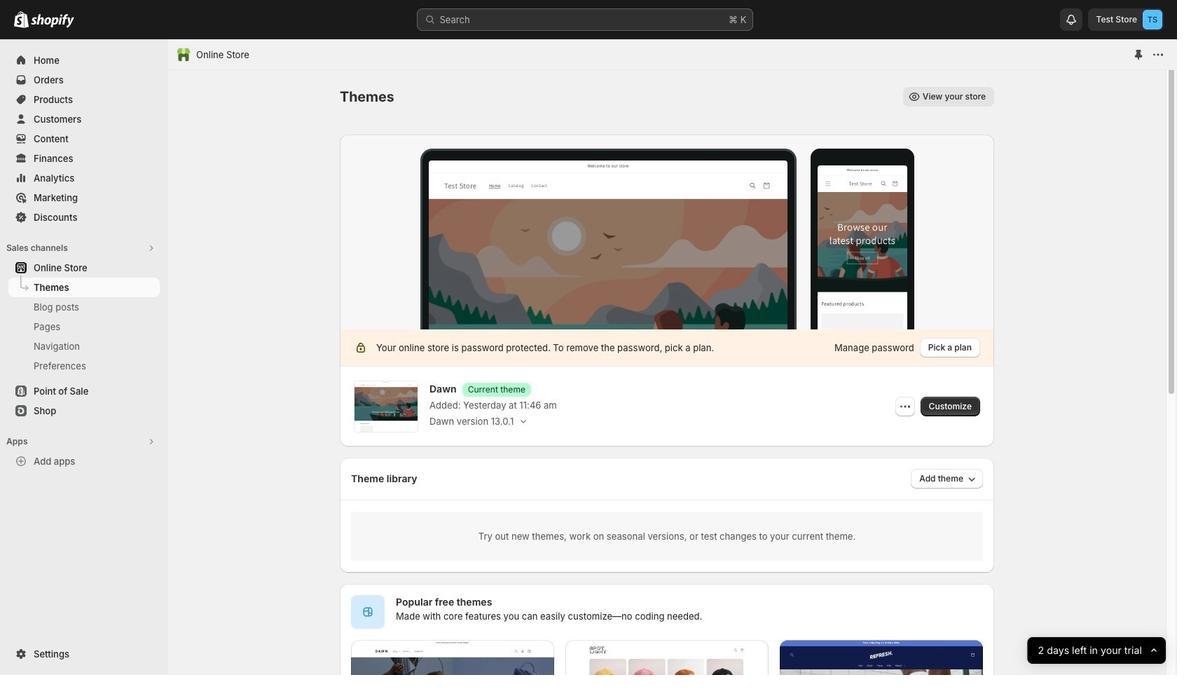 Task type: vqa. For each thing, say whether or not it's contained in the screenshot.
Shopify icon
yes



Task type: describe. For each thing, give the bounding box(es) containing it.
online store image
[[177, 48, 191, 62]]

1 horizontal spatial shopify image
[[31, 14, 74, 28]]



Task type: locate. For each thing, give the bounding box(es) containing it.
shopify image
[[14, 11, 29, 28], [31, 14, 74, 28]]

0 horizontal spatial shopify image
[[14, 11, 29, 28]]

test store image
[[1143, 10, 1163, 29]]



